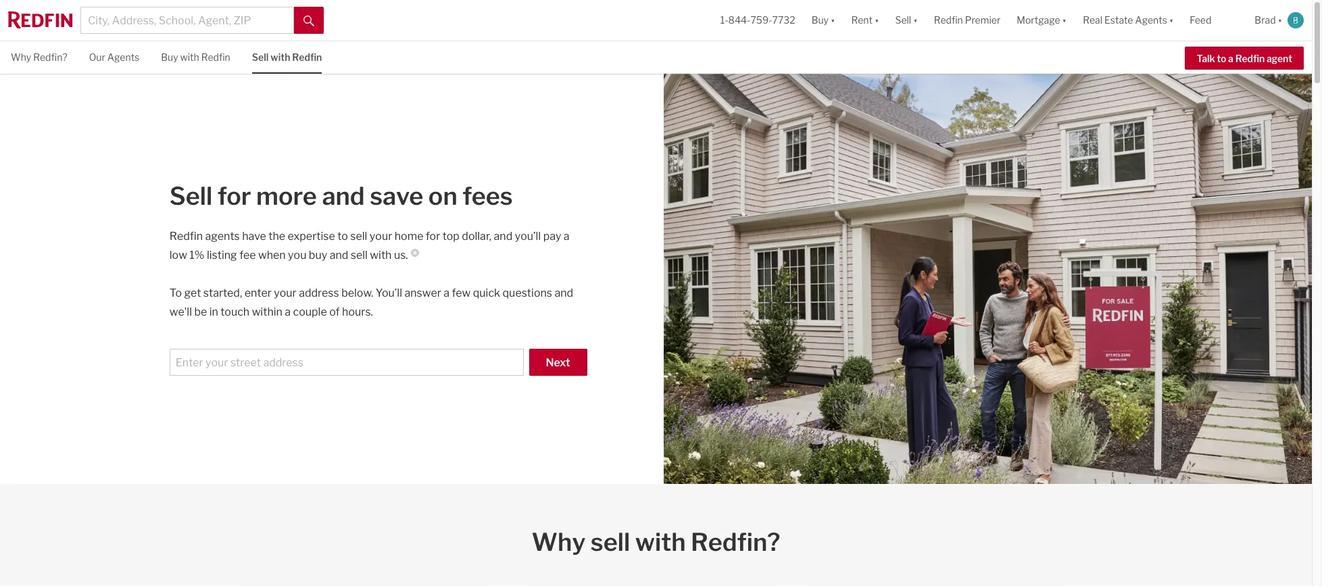 Task type: vqa. For each thing, say whether or not it's contained in the screenshot.
you
yes



Task type: locate. For each thing, give the bounding box(es) containing it.
1-844-759-7732 link
[[720, 14, 795, 26]]

0 vertical spatial agents
[[1135, 14, 1167, 26]]

0 vertical spatial sell
[[895, 14, 911, 26]]

1 vertical spatial agents
[[107, 51, 139, 63]]

be
[[194, 306, 207, 319]]

▾ for brad ▾
[[1278, 14, 1282, 26]]

1 horizontal spatial to
[[1217, 53, 1226, 64]]

agents inside dropdown button
[[1135, 14, 1167, 26]]

0 vertical spatial redfin?
[[33, 51, 67, 63]]

1%
[[189, 249, 204, 262]]

1 horizontal spatial buy
[[812, 14, 829, 26]]

and right buy
[[330, 249, 348, 262]]

to right the 'expertise'
[[337, 230, 348, 243]]

0 horizontal spatial redfin?
[[33, 51, 67, 63]]

▾ for sell ▾
[[913, 14, 918, 26]]

sell with redfin link
[[252, 41, 322, 72]]

for up agents on the left
[[217, 181, 251, 211]]

▾ right rent ▾
[[913, 14, 918, 26]]

1 vertical spatial buy
[[161, 51, 178, 63]]

sell
[[895, 14, 911, 26], [252, 51, 269, 63], [170, 181, 212, 211]]

▾ right rent
[[875, 14, 879, 26]]

why redfin?
[[11, 51, 67, 63]]

and
[[322, 181, 365, 211], [494, 230, 513, 243], [330, 249, 348, 262], [555, 287, 573, 300]]

why redfin? link
[[11, 41, 67, 72]]

▾ left feed
[[1169, 14, 1174, 26]]

fees
[[462, 181, 513, 211]]

your inside redfin agents have the expertise to sell your home for top dollar, and you'll pay a low 1% listing fee when you buy and sell with us.
[[370, 230, 392, 243]]

your left 'home'
[[370, 230, 392, 243]]

with inside redfin agents have the expertise to sell your home for top dollar, and you'll pay a low 1% listing fee when you buy and sell with us.
[[370, 249, 392, 262]]

redfin?
[[33, 51, 67, 63], [691, 527, 780, 557]]

sell ▾
[[895, 14, 918, 26]]

1 vertical spatial sell
[[252, 51, 269, 63]]

with inside buy with redfin link
[[180, 51, 199, 63]]

0 vertical spatial why
[[11, 51, 31, 63]]

buy for buy with redfin
[[161, 51, 178, 63]]

more
[[256, 181, 317, 211]]

agents right the our
[[107, 51, 139, 63]]

real estate agents ▾ link
[[1083, 0, 1174, 41]]

sell inside dropdown button
[[895, 14, 911, 26]]

premier
[[965, 14, 1001, 26]]

the
[[269, 230, 285, 243]]

0 horizontal spatial to
[[337, 230, 348, 243]]

2 vertical spatial sell
[[170, 181, 212, 211]]

and inside to get started, enter your address below. you'll answer a few quick questions and we'll be in touch within a couple of hours.
[[555, 287, 573, 300]]

a right pay at the left top of page
[[564, 230, 570, 243]]

buy down "city, address, school, agent, zip" search box
[[161, 51, 178, 63]]

your inside to get started, enter your address below. you'll answer a few quick questions and we'll be in touch within a couple of hours.
[[274, 287, 297, 300]]

answer
[[404, 287, 441, 300]]

to right talk
[[1217, 53, 1226, 64]]

to inside redfin agents have the expertise to sell your home for top dollar, and you'll pay a low 1% listing fee when you buy and sell with us.
[[337, 230, 348, 243]]

real
[[1083, 14, 1102, 26]]

0 vertical spatial buy
[[812, 14, 829, 26]]

buy right 7732
[[812, 14, 829, 26]]

talk
[[1197, 53, 1215, 64]]

0 vertical spatial to
[[1217, 53, 1226, 64]]

▾
[[831, 14, 835, 26], [875, 14, 879, 26], [913, 14, 918, 26], [1062, 14, 1067, 26], [1169, 14, 1174, 26], [1278, 14, 1282, 26]]

0 vertical spatial your
[[370, 230, 392, 243]]

1 vertical spatial to
[[337, 230, 348, 243]]

few
[[452, 287, 471, 300]]

sell with redfin
[[252, 51, 322, 63]]

agents
[[205, 230, 240, 243]]

buy
[[309, 249, 327, 262]]

redfin down submit search icon
[[292, 51, 322, 63]]

sell for sell with redfin
[[252, 51, 269, 63]]

redfin
[[934, 14, 963, 26], [201, 51, 230, 63], [292, 51, 322, 63], [1235, 53, 1265, 64], [170, 230, 203, 243]]

in
[[209, 306, 218, 319]]

buy inside dropdown button
[[812, 14, 829, 26]]

0 horizontal spatial your
[[274, 287, 297, 300]]

0 horizontal spatial sell
[[170, 181, 212, 211]]

your up within
[[274, 287, 297, 300]]

0 horizontal spatial for
[[217, 181, 251, 211]]

a
[[1228, 53, 1233, 64], [564, 230, 570, 243], [444, 287, 450, 300], [285, 306, 291, 319]]

1-
[[720, 14, 728, 26]]

when
[[258, 249, 286, 262]]

to get started, enter your address below. you'll answer a few quick questions and we'll be in touch within a couple of hours.
[[170, 287, 573, 319]]

rent ▾
[[851, 14, 879, 26]]

2 horizontal spatial sell
[[895, 14, 911, 26]]

redfin inside 'button'
[[934, 14, 963, 26]]

to inside button
[[1217, 53, 1226, 64]]

▾ right mortgage
[[1062, 14, 1067, 26]]

dollar,
[[462, 230, 491, 243]]

1 ▾ from the left
[[831, 14, 835, 26]]

sell up agents on the left
[[170, 181, 212, 211]]

3 ▾ from the left
[[913, 14, 918, 26]]

real estate agents ▾
[[1083, 14, 1174, 26]]

sell right buy with redfin
[[252, 51, 269, 63]]

get
[[184, 287, 201, 300]]

a inside button
[[1228, 53, 1233, 64]]

agents
[[1135, 14, 1167, 26], [107, 51, 139, 63]]

brad
[[1255, 14, 1276, 26]]

to
[[1217, 53, 1226, 64], [337, 230, 348, 243]]

mortgage
[[1017, 14, 1060, 26]]

agent
[[1267, 53, 1292, 64]]

redfin left "premier"
[[934, 14, 963, 26]]

why
[[11, 51, 31, 63], [532, 527, 586, 557]]

for inside redfin agents have the expertise to sell your home for top dollar, and you'll pay a low 1% listing fee when you buy and sell with us.
[[426, 230, 440, 243]]

agents right "estate"
[[1135, 14, 1167, 26]]

questions
[[503, 287, 552, 300]]

buy with redfin link
[[161, 41, 230, 72]]

your
[[370, 230, 392, 243], [274, 287, 297, 300]]

▾ right brad
[[1278, 14, 1282, 26]]

for left top
[[426, 230, 440, 243]]

1 vertical spatial for
[[426, 230, 440, 243]]

our agents link
[[89, 41, 139, 72]]

▾ left rent
[[831, 14, 835, 26]]

of
[[329, 306, 340, 319]]

1 horizontal spatial agents
[[1135, 14, 1167, 26]]

our agents
[[89, 51, 139, 63]]

1 horizontal spatial for
[[426, 230, 440, 243]]

5 ▾ from the left
[[1169, 14, 1174, 26]]

1 vertical spatial redfin?
[[691, 527, 780, 557]]

sell right rent ▾
[[895, 14, 911, 26]]

within
[[252, 306, 282, 319]]

and left you'll
[[494, 230, 513, 243]]

redfin up the low
[[170, 230, 203, 243]]

6 ▾ from the left
[[1278, 14, 1282, 26]]

sell ▾ button
[[887, 0, 926, 41]]

and right questions
[[555, 287, 573, 300]]

1 horizontal spatial sell
[[252, 51, 269, 63]]

1 vertical spatial why
[[532, 527, 586, 557]]

7732
[[772, 14, 795, 26]]

address
[[299, 287, 339, 300]]

sell
[[350, 230, 367, 243], [351, 249, 368, 262], [591, 527, 630, 557]]

4 ▾ from the left
[[1062, 14, 1067, 26]]

a inside redfin agents have the expertise to sell your home for top dollar, and you'll pay a low 1% listing fee when you buy and sell with us.
[[564, 230, 570, 243]]

1 vertical spatial your
[[274, 287, 297, 300]]

2 ▾ from the left
[[875, 14, 879, 26]]

next
[[546, 357, 570, 369]]

1 horizontal spatial your
[[370, 230, 392, 243]]

for
[[217, 181, 251, 211], [426, 230, 440, 243]]

low
[[170, 249, 187, 262]]

mortgage ▾
[[1017, 14, 1067, 26]]

talk to a redfin agent
[[1197, 53, 1292, 64]]

1 horizontal spatial why
[[532, 527, 586, 557]]

rent ▾ button
[[843, 0, 887, 41]]

with
[[180, 51, 199, 63], [271, 51, 290, 63], [370, 249, 392, 262], [635, 527, 686, 557]]

sell for sell ▾
[[895, 14, 911, 26]]

a right talk
[[1228, 53, 1233, 64]]

redfin left agent
[[1235, 53, 1265, 64]]

mortgage ▾ button
[[1017, 0, 1067, 41]]

0 horizontal spatial buy
[[161, 51, 178, 63]]

buy
[[812, 14, 829, 26], [161, 51, 178, 63]]

0 horizontal spatial why
[[11, 51, 31, 63]]

next button
[[529, 349, 587, 376]]

1 vertical spatial sell
[[351, 249, 368, 262]]

0 vertical spatial for
[[217, 181, 251, 211]]

0 horizontal spatial agents
[[107, 51, 139, 63]]



Task type: describe. For each thing, give the bounding box(es) containing it.
pay
[[543, 230, 561, 243]]

started,
[[203, 287, 242, 300]]

have
[[242, 230, 266, 243]]

buy for buy ▾
[[812, 14, 829, 26]]

buy with redfin
[[161, 51, 230, 63]]

0 vertical spatial sell
[[350, 230, 367, 243]]

844-
[[728, 14, 751, 26]]

user photo image
[[1288, 12, 1304, 28]]

with inside sell with redfin link
[[271, 51, 290, 63]]

redfin inside redfin agents have the expertise to sell your home for top dollar, and you'll pay a low 1% listing fee when you buy and sell with us.
[[170, 230, 203, 243]]

buy ▾
[[812, 14, 835, 26]]

1 horizontal spatial redfin?
[[691, 527, 780, 557]]

redfin down "city, address, school, agent, zip" search box
[[201, 51, 230, 63]]

talk to a redfin agent button
[[1185, 46, 1304, 69]]

sell for sell for more and save on fees
[[170, 181, 212, 211]]

disclaimer image
[[411, 249, 419, 257]]

we'll
[[170, 306, 192, 319]]

submit search image
[[303, 15, 314, 26]]

listing
[[207, 249, 237, 262]]

redfin premier button
[[926, 0, 1009, 41]]

mortgage ▾ button
[[1009, 0, 1075, 41]]

rent
[[851, 14, 873, 26]]

estate
[[1104, 14, 1133, 26]]

▾ for mortgage ▾
[[1062, 14, 1067, 26]]

redfin inside button
[[1235, 53, 1265, 64]]

sell for more and save on fees
[[170, 181, 513, 211]]

Enter your street address search field
[[170, 349, 524, 376]]

enter
[[245, 287, 272, 300]]

to
[[170, 287, 182, 300]]

a right within
[[285, 306, 291, 319]]

home
[[395, 230, 423, 243]]

sell ▾ button
[[895, 0, 918, 41]]

our
[[89, 51, 105, 63]]

top
[[443, 230, 460, 243]]

759-
[[751, 14, 772, 26]]

why for why redfin?
[[11, 51, 31, 63]]

you'll
[[376, 287, 402, 300]]

on
[[428, 181, 457, 211]]

redfin premier
[[934, 14, 1001, 26]]

touch
[[221, 306, 250, 319]]

feed button
[[1182, 0, 1247, 41]]

redfin agents have the expertise to sell your home for top dollar, and you'll pay a low 1% listing fee when you buy and sell with us.
[[170, 230, 570, 262]]

real estate agents ▾ button
[[1075, 0, 1182, 41]]

why sell with redfin?
[[532, 527, 780, 557]]

us.
[[394, 249, 408, 262]]

couple
[[293, 306, 327, 319]]

2 vertical spatial sell
[[591, 527, 630, 557]]

brad ▾
[[1255, 14, 1282, 26]]

quick
[[473, 287, 500, 300]]

expertise
[[288, 230, 335, 243]]

City, Address, School, Agent, ZIP search field
[[80, 7, 294, 34]]

▾ for rent ▾
[[875, 14, 879, 26]]

below.
[[341, 287, 373, 300]]

1-844-759-7732
[[720, 14, 795, 26]]

hours.
[[342, 306, 373, 319]]

▾ inside dropdown button
[[1169, 14, 1174, 26]]

fee
[[239, 249, 256, 262]]

why for why sell with redfin?
[[532, 527, 586, 557]]

buy ▾ button
[[812, 0, 835, 41]]

buy ▾ button
[[803, 0, 843, 41]]

a left few
[[444, 287, 450, 300]]

you
[[288, 249, 306, 262]]

feed
[[1190, 14, 1211, 26]]

rent ▾ button
[[851, 0, 879, 41]]

you'll
[[515, 230, 541, 243]]

▾ for buy ▾
[[831, 14, 835, 26]]

save
[[370, 181, 423, 211]]

and up the 'expertise'
[[322, 181, 365, 211]]

an agent with customers in front of a redfin listing sign image
[[664, 74, 1312, 484]]



